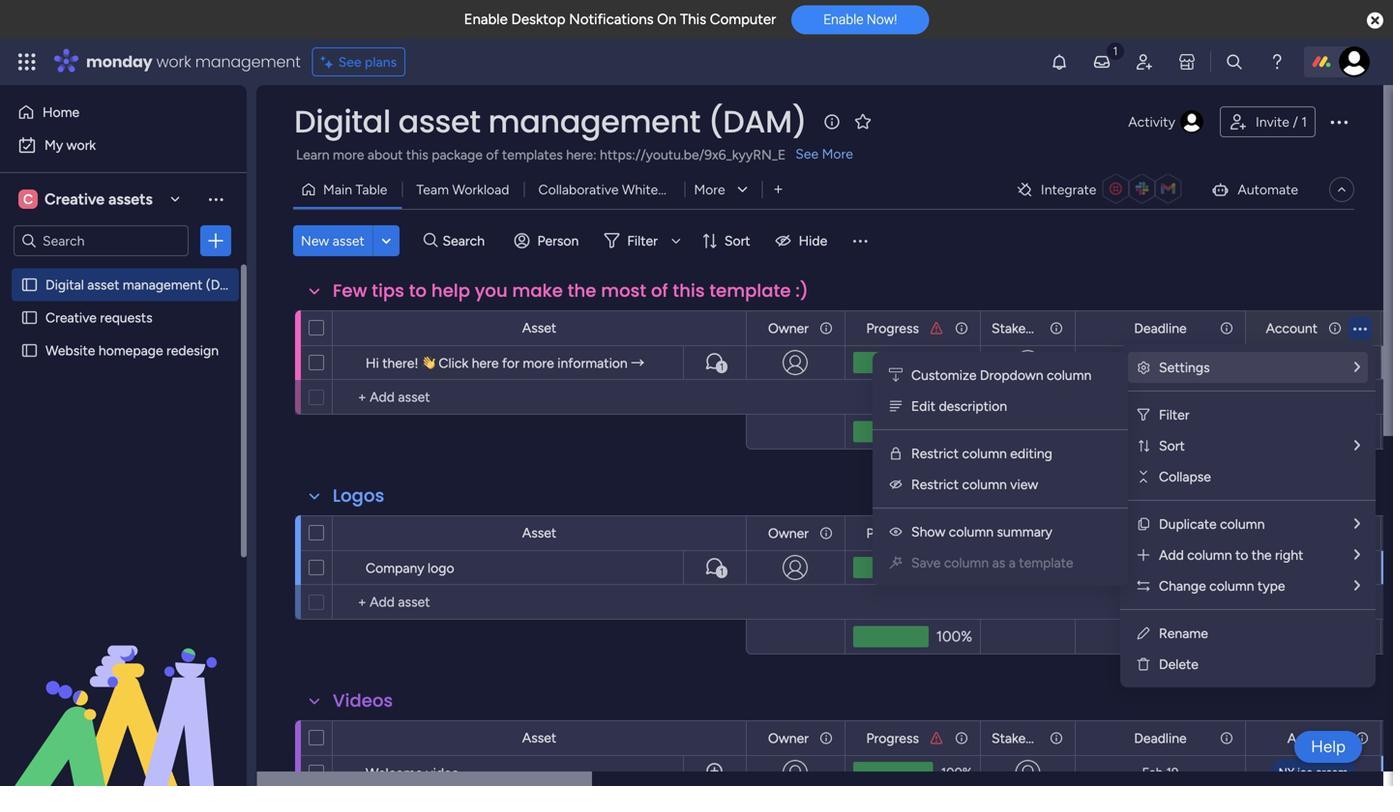 Task type: locate. For each thing, give the bounding box(es) containing it.
2 19 from the top
[[1167, 766, 1179, 781]]

0 horizontal spatial digital
[[45, 277, 84, 293]]

show column summary image
[[889, 525, 904, 540]]

0 vertical spatial filter
[[627, 233, 658, 249]]

(dam)
[[708, 100, 807, 143], [206, 277, 245, 293]]

see more link
[[794, 144, 856, 164]]

duplicate
[[1160, 516, 1217, 533]]

work
[[156, 51, 191, 73], [66, 137, 96, 153]]

0 vertical spatial list arrow image
[[1355, 361, 1361, 375]]

feb
[[1143, 560, 1164, 576], [1143, 766, 1164, 781]]

0 horizontal spatial enable
[[464, 11, 508, 28]]

1 1 button from the top
[[683, 346, 746, 380]]

2 % from the top
[[963, 560, 973, 576]]

enable for enable desktop notifications on this computer
[[464, 11, 508, 28]]

1 cream from the top
[[1316, 561, 1349, 575]]

column for view
[[963, 477, 1007, 493]]

67%
[[945, 423, 973, 441]]

2 vertical spatial owner field
[[764, 728, 814, 750]]

1 horizontal spatial more
[[822, 146, 854, 162]]

0 vertical spatial account
[[1266, 320, 1318, 337]]

0 vertical spatial account field
[[1262, 318, 1323, 339]]

automate button
[[1203, 174, 1307, 205]]

2 ny ice cream from the top
[[1279, 766, 1349, 780]]

plans
[[365, 54, 397, 70]]

1 vertical spatial deadline
[[1135, 526, 1187, 542]]

invite / 1
[[1256, 114, 1308, 130]]

1 vertical spatial account
[[1288, 731, 1340, 747]]

67
[[949, 355, 963, 371]]

asset right new
[[333, 233, 365, 249]]

Digital asset management (DAM) field
[[289, 100, 812, 143]]

list arrow image
[[1355, 361, 1361, 375], [1355, 439, 1361, 453]]

2 vertical spatial deadline
[[1135, 731, 1187, 747]]

asset
[[522, 320, 557, 336], [522, 525, 557, 542], [522, 730, 557, 747]]

0 horizontal spatial of
[[486, 147, 499, 163]]

2 feb from the top
[[1143, 766, 1164, 781]]

3 progress field from the top
[[862, 728, 924, 750]]

1 vertical spatial 19
[[1167, 766, 1179, 781]]

creative
[[45, 190, 105, 209], [45, 310, 97, 326]]

column information image
[[1049, 321, 1065, 336], [1328, 321, 1343, 336], [819, 526, 834, 542], [954, 526, 970, 542]]

ny up type
[[1279, 561, 1295, 575]]

column information image
[[819, 321, 834, 336], [954, 321, 970, 336], [1220, 321, 1235, 336], [1049, 526, 1065, 542], [1220, 526, 1235, 542], [1355, 526, 1371, 542], [819, 731, 834, 747], [954, 731, 970, 747], [1049, 731, 1065, 747], [1220, 731, 1235, 747], [1355, 731, 1371, 747]]

delete
[[1160, 657, 1199, 673]]

2 owner from the top
[[768, 526, 809, 542]]

1 vertical spatial digital asset management (dam)
[[45, 277, 245, 293]]

0 vertical spatial management
[[195, 51, 301, 73]]

deadline field down "delete" image
[[1130, 728, 1192, 750]]

the left right
[[1252, 547, 1272, 564]]

company logo
[[366, 560, 455, 577]]

filter left arrow down image
[[627, 233, 658, 249]]

column inside menu item
[[944, 555, 989, 572]]

1 vertical spatial ice
[[1298, 766, 1313, 780]]

company
[[366, 560, 425, 577]]

2 enable from the left
[[824, 11, 864, 27]]

logo
[[428, 560, 455, 577]]

0 vertical spatial creative
[[45, 190, 105, 209]]

show column summary
[[912, 524, 1053, 541]]

edit description image
[[889, 399, 904, 414]]

list box
[[0, 265, 247, 629]]

restrict right restrict column view "image"
[[912, 477, 959, 493]]

1 image
[[1107, 40, 1125, 61]]

on
[[657, 11, 677, 28]]

% up description
[[963, 355, 973, 371]]

1 vertical spatial asset
[[333, 233, 365, 249]]

work right monday on the left
[[156, 51, 191, 73]]

2 public board image from the top
[[20, 309, 39, 327]]

collapse
[[1160, 469, 1212, 485]]

add view image
[[775, 183, 783, 197]]

more
[[333, 147, 364, 163], [523, 355, 554, 372]]

1 horizontal spatial enable
[[824, 11, 864, 27]]

deadline field up add
[[1130, 523, 1192, 544]]

settings image
[[1136, 360, 1152, 376]]

2 ny from the top
[[1279, 766, 1295, 780]]

the
[[568, 279, 597, 303], [1252, 547, 1272, 564]]

more inside learn more about this package of templates here: https://youtu.be/9x6_kyyrn_e see more
[[822, 146, 854, 162]]

to up change column type
[[1236, 547, 1249, 564]]

column up save column as a template
[[949, 524, 994, 541]]

0 vertical spatial work
[[156, 51, 191, 73]]

more down "https://youtu.be/9x6_kyyrn_e"
[[694, 181, 726, 198]]

work inside option
[[66, 137, 96, 153]]

template
[[710, 279, 791, 303], [1019, 555, 1074, 572]]

column down add column to the right
[[1210, 578, 1255, 595]]

deadline down "delete" image
[[1135, 731, 1187, 747]]

homepage
[[99, 343, 163, 359]]

see inside button
[[338, 54, 362, 70]]

0 vertical spatial deadline field
[[1130, 318, 1192, 339]]

% for 100 %
[[963, 560, 973, 576]]

you
[[475, 279, 508, 303]]

few tips to help you make the most of this template :)
[[333, 279, 809, 303]]

activity
[[1129, 114, 1176, 130]]

2 1 button from the top
[[683, 551, 746, 586]]

0 vertical spatial progress field
[[862, 318, 924, 339]]

0 vertical spatial 1 button
[[683, 346, 746, 380]]

0 vertical spatial owner field
[[764, 318, 814, 339]]

invite members image
[[1135, 52, 1155, 72]]

0 horizontal spatial asset
[[87, 277, 119, 293]]

1 vertical spatial 1
[[720, 362, 724, 373]]

1 feb from the top
[[1143, 560, 1164, 576]]

3 deadline field from the top
[[1130, 728, 1192, 750]]

option
[[0, 268, 247, 271]]

2 vertical spatial asset
[[87, 277, 119, 293]]

0 vertical spatial this
[[406, 147, 429, 163]]

duplicate column image
[[1136, 517, 1152, 532]]

1 deadline field from the top
[[1130, 318, 1192, 339]]

list arrow image for sort
[[1355, 439, 1361, 453]]

the left the most
[[568, 279, 597, 303]]

more up main table button
[[333, 147, 364, 163]]

digital asset management (dam) up requests
[[45, 277, 245, 293]]

work for my
[[66, 137, 96, 153]]

3 list arrow image from the top
[[1355, 579, 1361, 593]]

filter right filter icon
[[1160, 407, 1190, 423]]

0 horizontal spatial more
[[333, 147, 364, 163]]

this right about
[[406, 147, 429, 163]]

of right the package
[[486, 147, 499, 163]]

public board image
[[20, 276, 39, 294], [20, 309, 39, 327]]

deadline up add
[[1135, 526, 1187, 542]]

restrict
[[912, 446, 959, 462], [912, 477, 959, 493]]

1 enable from the left
[[464, 11, 508, 28]]

account for the top account field
[[1266, 320, 1318, 337]]

2 stakehoders from the top
[[992, 526, 1068, 542]]

1 ny ice cream from the top
[[1279, 561, 1349, 575]]

assets
[[108, 190, 153, 209]]

main
[[323, 181, 352, 198]]

to right 'tips'
[[409, 279, 427, 303]]

progress field for first there's a configuration issue.
select which status columns will affect the progress calculation icon from the bottom of the page
[[862, 728, 924, 750]]

2 vertical spatial stakehoders
[[992, 731, 1068, 747]]

1 owner from the top
[[768, 320, 809, 337]]

template left :)
[[710, 279, 791, 303]]

1 vertical spatial owner
[[768, 526, 809, 542]]

0 vertical spatial 19
[[1167, 560, 1179, 576]]

0 vertical spatial progress
[[867, 320, 919, 337]]

1 vertical spatial stakehoders
[[992, 526, 1068, 542]]

0 vertical spatial the
[[568, 279, 597, 303]]

v2 search image
[[424, 230, 438, 252]]

1 vertical spatial more
[[523, 355, 554, 372]]

Logos field
[[328, 484, 389, 509]]

restrict column view
[[912, 477, 1039, 493]]

2 vertical spatial progress field
[[862, 728, 924, 750]]

0 vertical spatial %
[[963, 355, 973, 371]]

sort right sort image in the bottom right of the page
[[1160, 438, 1185, 454]]

0 vertical spatial feb 19
[[1143, 560, 1179, 576]]

2 vertical spatial stakehoders field
[[987, 728, 1068, 750]]

1 asset from the top
[[522, 320, 557, 336]]

column up "restrict column view" on the right bottom of page
[[963, 446, 1007, 462]]

1 horizontal spatial more
[[523, 355, 554, 372]]

2 list arrow image from the top
[[1355, 439, 1361, 453]]

3 owner field from the top
[[764, 728, 814, 750]]

digital up learn
[[294, 100, 391, 143]]

digital asset management (dam) up templates
[[294, 100, 807, 143]]

dapulse close image
[[1368, 11, 1384, 31]]

template right a
[[1019, 555, 1074, 572]]

1 vertical spatial creative
[[45, 310, 97, 326]]

1 horizontal spatial this
[[673, 279, 705, 303]]

main table button
[[293, 174, 402, 205]]

cream right right
[[1316, 561, 1349, 575]]

1 vertical spatial feb 19
[[1143, 766, 1179, 781]]

integrate button
[[1008, 169, 1196, 210]]

0 vertical spatial see
[[338, 54, 362, 70]]

0 vertical spatial ny
[[1279, 561, 1295, 575]]

asset up creative requests
[[87, 277, 119, 293]]

0 vertical spatial list arrow image
[[1355, 517, 1361, 531]]

delete image
[[1136, 657, 1152, 673]]

1 ice from the top
[[1298, 561, 1313, 575]]

column for to
[[1188, 547, 1233, 564]]

2 vertical spatial list arrow image
[[1355, 579, 1361, 593]]

creative right workspace image
[[45, 190, 105, 209]]

save column as a template menu item
[[889, 552, 1113, 575]]

see up "hide" popup button
[[796, 146, 819, 162]]

computer
[[710, 11, 776, 28]]

1 for company logo
[[720, 567, 724, 578]]

ny ice cream
[[1279, 561, 1349, 575], [1279, 766, 1349, 780]]

2 asset from the top
[[522, 525, 557, 542]]

1 vertical spatial see
[[796, 146, 819, 162]]

0 horizontal spatial (dam)
[[206, 277, 245, 293]]

1 horizontal spatial asset
[[333, 233, 365, 249]]

+ Add asset text field
[[343, 591, 738, 615]]

restrict column editing image
[[889, 446, 904, 462]]

1 vertical spatial (dam)
[[206, 277, 245, 293]]

more inside more button
[[694, 181, 726, 198]]

1 horizontal spatial see
[[796, 146, 819, 162]]

1 stakehoders field from the top
[[987, 318, 1068, 339]]

1 % from the top
[[963, 355, 973, 371]]

workspace options image
[[206, 189, 226, 209]]

2 vertical spatial there's a configuration issue.
select which status columns will affect the progress calculation image
[[929, 731, 945, 747]]

1 vertical spatial deadline field
[[1130, 523, 1192, 544]]

0 vertical spatial more
[[822, 146, 854, 162]]

creative up website
[[45, 310, 97, 326]]

1 horizontal spatial template
[[1019, 555, 1074, 572]]

0 horizontal spatial sort
[[725, 233, 751, 249]]

(dam) down options icon
[[206, 277, 245, 293]]

to for tips
[[409, 279, 427, 303]]

Stakehoders field
[[987, 318, 1068, 339], [987, 523, 1068, 544], [987, 728, 1068, 750]]

2 vertical spatial owner
[[768, 731, 809, 747]]

deadline up settings icon on the top of page
[[1135, 320, 1187, 337]]

2 progress field from the top
[[862, 523, 924, 544]]

this down arrow down image
[[673, 279, 705, 303]]

more down show board description icon
[[822, 146, 854, 162]]

feb 19
[[1143, 560, 1179, 576], [1143, 766, 1179, 781]]

more right for
[[523, 355, 554, 372]]

1 restrict from the top
[[912, 446, 959, 462]]

creative inside workspace selection "element"
[[45, 190, 105, 209]]

notifications image
[[1050, 52, 1069, 72]]

enable inside "button"
[[824, 11, 864, 27]]

team workload button
[[402, 174, 524, 205]]

1 deadline from the top
[[1135, 320, 1187, 337]]

19
[[1167, 560, 1179, 576], [1167, 766, 1179, 781]]

0 vertical spatial more
[[333, 147, 364, 163]]

cream
[[1316, 561, 1349, 575], [1316, 766, 1349, 780]]

cream down 'help' button
[[1316, 766, 1349, 780]]

Owner field
[[764, 318, 814, 339], [764, 523, 814, 544], [764, 728, 814, 750]]

asset up the package
[[398, 100, 481, 143]]

list arrow image for duplicate column
[[1355, 517, 1361, 531]]

Progress field
[[862, 318, 924, 339], [862, 523, 924, 544], [862, 728, 924, 750]]

3 progress from the top
[[867, 731, 919, 747]]

there's a configuration issue.
select which status columns will affect the progress calculation image
[[929, 321, 945, 336], [929, 526, 945, 542], [929, 731, 945, 747]]

0 vertical spatial stakehoders
[[992, 320, 1068, 337]]

ny ice cream up type
[[1279, 561, 1349, 575]]

→
[[631, 355, 645, 372]]

list arrow image
[[1355, 517, 1361, 531], [1355, 548, 1361, 562], [1355, 579, 1361, 593]]

edit description
[[912, 398, 1008, 415]]

1 stakehoders from the top
[[992, 320, 1068, 337]]

2 list arrow image from the top
[[1355, 548, 1361, 562]]

1 list arrow image from the top
[[1355, 517, 1361, 531]]

progress field for 1st there's a configuration issue.
select which status columns will affect the progress calculation icon from the top of the page
[[862, 318, 924, 339]]

2 progress from the top
[[867, 526, 919, 542]]

1 button for company logo
[[683, 551, 746, 586]]

my work option
[[12, 130, 235, 161]]

collaborative whiteboard button
[[524, 174, 694, 205]]

filter inside popup button
[[627, 233, 658, 249]]

my work
[[45, 137, 96, 153]]

1 progress field from the top
[[862, 318, 924, 339]]

edit
[[912, 398, 936, 415]]

here:
[[566, 147, 597, 163]]

0 vertical spatial digital
[[294, 100, 391, 143]]

1 list arrow image from the top
[[1355, 361, 1361, 375]]

0 vertical spatial ny ice cream
[[1279, 561, 1349, 575]]

1 vertical spatial work
[[66, 137, 96, 153]]

1 feb 19 from the top
[[1143, 560, 1179, 576]]

automate
[[1238, 181, 1299, 198]]

type
[[1258, 578, 1286, 595]]

this
[[406, 147, 429, 163], [673, 279, 705, 303]]

1 vertical spatial restrict
[[912, 477, 959, 493]]

1 vertical spatial template
[[1019, 555, 1074, 572]]

1 vertical spatial ny ice cream
[[1279, 766, 1349, 780]]

0 vertical spatial owner
[[768, 320, 809, 337]]

small dropdown column outline image
[[889, 367, 903, 384]]

ice
[[1298, 561, 1313, 575], [1298, 766, 1313, 780]]

update feed image
[[1093, 52, 1112, 72]]

public board image
[[20, 342, 39, 360]]

see left plans
[[338, 54, 362, 70]]

home option
[[12, 97, 235, 128]]

column for editing
[[963, 446, 1007, 462]]

this inside field
[[673, 279, 705, 303]]

here
[[472, 355, 499, 372]]

ny ice cream down 'help' button
[[1279, 766, 1349, 780]]

of inside field
[[651, 279, 668, 303]]

show board description image
[[821, 112, 844, 132]]

1 vertical spatial this
[[673, 279, 705, 303]]

0 vertical spatial deadline
[[1135, 320, 1187, 337]]

0 vertical spatial sort
[[725, 233, 751, 249]]

tips
[[372, 279, 405, 303]]

% for 67 %
[[963, 355, 973, 371]]

1 vertical spatial ny
[[1279, 766, 1295, 780]]

column
[[1047, 367, 1092, 384], [963, 446, 1007, 462], [963, 477, 1007, 493], [1221, 516, 1265, 533], [949, 524, 994, 541], [1188, 547, 1233, 564], [944, 555, 989, 572], [1210, 578, 1255, 595]]

enable left desktop
[[464, 11, 508, 28]]

ny down 'help' button
[[1279, 766, 1295, 780]]

deadline field up settings icon on the top of page
[[1130, 318, 1192, 339]]

hide
[[799, 233, 828, 249]]

enable left now!
[[824, 11, 864, 27]]

0 vertical spatial to
[[409, 279, 427, 303]]

save column as a template image
[[889, 556, 904, 571]]

column down restrict column editing
[[963, 477, 1007, 493]]

save column as a template
[[912, 555, 1074, 572]]

add to favorites image
[[854, 112, 873, 131]]

invite
[[1256, 114, 1290, 130]]

1 for hi there!   👋  click here for more information  →
[[720, 362, 724, 373]]

to inside field
[[409, 279, 427, 303]]

restrict for restrict column editing
[[912, 446, 959, 462]]

3 owner from the top
[[768, 731, 809, 747]]

work right my
[[66, 137, 96, 153]]

learn
[[296, 147, 330, 163]]

progress
[[867, 320, 919, 337], [867, 526, 919, 542], [867, 731, 919, 747]]

3 there's a configuration issue.
select which status columns will affect the progress calculation image from the top
[[929, 731, 945, 747]]

1 horizontal spatial (dam)
[[708, 100, 807, 143]]

there!
[[383, 355, 419, 372]]

videos
[[333, 689, 393, 714]]

help image
[[1268, 52, 1287, 72]]

2 restrict from the top
[[912, 477, 959, 493]]

collaborative
[[539, 181, 619, 198]]

whiteboard
[[622, 181, 694, 198]]

see inside learn more about this package of templates here: https://youtu.be/9x6_kyyrn_e see more
[[796, 146, 819, 162]]

1 owner field from the top
[[764, 318, 814, 339]]

restrict for restrict column view
[[912, 477, 959, 493]]

1 vertical spatial list arrow image
[[1355, 439, 1361, 453]]

of right the most
[[651, 279, 668, 303]]

filter button
[[597, 226, 688, 256]]

1 vertical spatial progress field
[[862, 523, 924, 544]]

column information image for account
[[1328, 321, 1343, 336]]

Few tips to help you make the most of this template :) field
[[328, 279, 814, 304]]

restrict column view image
[[889, 477, 904, 493]]

1 vertical spatial progress
[[867, 526, 919, 542]]

1 there's a configuration issue.
select which status columns will affect the progress calculation image from the top
[[929, 321, 945, 336]]

1 vertical spatial filter
[[1160, 407, 1190, 423]]

desktop
[[512, 11, 566, 28]]

creative for creative requests
[[45, 310, 97, 326]]

Deadline field
[[1130, 318, 1192, 339], [1130, 523, 1192, 544], [1130, 728, 1192, 750]]

2 vertical spatial 1
[[720, 567, 724, 578]]

monday work management
[[86, 51, 301, 73]]

% left as
[[963, 560, 973, 576]]

0 vertical spatial there's a configuration issue.
select which status columns will affect the progress calculation image
[[929, 321, 945, 336]]

0 horizontal spatial filter
[[627, 233, 658, 249]]

+ Add asset text field
[[343, 386, 738, 409]]

lottie animation image
[[0, 591, 247, 787]]

sort button
[[694, 226, 762, 256]]

0 vertical spatial template
[[710, 279, 791, 303]]

1 public board image from the top
[[20, 276, 39, 294]]

column for type
[[1210, 578, 1255, 595]]

owner for 2nd owner field from the bottom of the page
[[768, 526, 809, 542]]

of inside learn more about this package of templates here: https://youtu.be/9x6_kyyrn_e see more
[[486, 147, 499, 163]]

0 vertical spatial ice
[[1298, 561, 1313, 575]]

monday
[[86, 51, 153, 73]]

sort down more button
[[725, 233, 751, 249]]

0 vertical spatial cream
[[1316, 561, 1349, 575]]

0 vertical spatial feb
[[1143, 560, 1164, 576]]

1 vertical spatial feb
[[1143, 766, 1164, 781]]

3 asset from the top
[[522, 730, 557, 747]]

100
[[941, 560, 963, 576]]

collaborative whiteboard
[[539, 181, 694, 198]]

stakehoders
[[992, 320, 1068, 337], [992, 526, 1068, 542], [992, 731, 1068, 747]]

Account field
[[1262, 318, 1323, 339], [1283, 728, 1345, 750]]

options image
[[206, 231, 226, 251]]

restrict down 67%
[[912, 446, 959, 462]]

1 button
[[683, 346, 746, 380], [683, 551, 746, 586]]

website homepage redesign
[[45, 343, 219, 359]]

0 horizontal spatial to
[[409, 279, 427, 303]]

column left as
[[944, 555, 989, 572]]

0 horizontal spatial more
[[694, 181, 726, 198]]

hide button
[[768, 226, 839, 256]]

(dam) up add view 'icon'
[[708, 100, 807, 143]]

column down duplicate column
[[1188, 547, 1233, 564]]

digital up creative requests
[[45, 277, 84, 293]]

0 vertical spatial stakehoders field
[[987, 318, 1068, 339]]

progress field for second there's a configuration issue.
select which status columns will affect the progress calculation icon from the top
[[862, 523, 924, 544]]

1 vertical spatial asset
[[522, 525, 557, 542]]

2 cream from the top
[[1316, 766, 1349, 780]]

1 horizontal spatial filter
[[1160, 407, 1190, 423]]



Task type: describe. For each thing, give the bounding box(es) containing it.
1 vertical spatial account field
[[1283, 728, 1345, 750]]

select product image
[[17, 52, 37, 72]]

collapse image
[[1136, 469, 1152, 485]]

arrow down image
[[665, 229, 688, 253]]

owner for 1st owner field from the bottom of the page
[[768, 731, 809, 747]]

1 vertical spatial management
[[488, 100, 701, 143]]

Search in workspace field
[[41, 230, 162, 252]]

2 stakehoders field from the top
[[987, 523, 1068, 544]]

view
[[1011, 477, 1039, 493]]

template inside menu item
[[1019, 555, 1074, 572]]

list arrow image for change column type
[[1355, 579, 1361, 593]]

make
[[513, 279, 563, 303]]

asset for few tips to help you make the most of this template :)
[[522, 320, 557, 336]]

Search field
[[438, 227, 496, 255]]

integrate
[[1041, 181, 1097, 198]]

add
[[1160, 547, 1184, 564]]

1 horizontal spatial digital asset management (dam)
[[294, 100, 807, 143]]

add column to the right image
[[1136, 548, 1152, 563]]

angle down image
[[382, 234, 391, 248]]

settings
[[1160, 360, 1210, 376]]

asset for logos
[[522, 525, 557, 542]]

team
[[417, 181, 449, 198]]

menu image
[[851, 231, 870, 251]]

main table
[[323, 181, 388, 198]]

0 vertical spatial (dam)
[[708, 100, 807, 143]]

Videos field
[[328, 689, 398, 714]]

1 ny from the top
[[1279, 561, 1295, 575]]

1 vertical spatial digital
[[45, 277, 84, 293]]

creative requests
[[45, 310, 153, 326]]

learn more about this package of templates here: https://youtu.be/9x6_kyyrn_e see more
[[296, 146, 854, 163]]

few
[[333, 279, 367, 303]]

restrict column editing
[[912, 446, 1053, 462]]

summary
[[997, 524, 1053, 541]]

more inside learn more about this package of templates here: https://youtu.be/9x6_kyyrn_e see more
[[333, 147, 364, 163]]

to for column
[[1236, 547, 1249, 564]]

2 owner field from the top
[[764, 523, 814, 544]]

template inside field
[[710, 279, 791, 303]]

most
[[601, 279, 647, 303]]

change column type image
[[1136, 579, 1152, 594]]

welcome video
[[366, 766, 460, 782]]

column information image for owner
[[819, 526, 834, 542]]

notifications
[[569, 11, 654, 28]]

customize
[[912, 367, 977, 384]]

3 stakehoders from the top
[[992, 731, 1068, 747]]

team workload
[[417, 181, 510, 198]]

100 %
[[941, 560, 973, 576]]

list arrow image for add column to the right
[[1355, 548, 1361, 562]]

2 feb 19 from the top
[[1143, 766, 1179, 781]]

collapse board header image
[[1335, 182, 1350, 197]]

0 horizontal spatial digital asset management (dam)
[[45, 277, 245, 293]]

person button
[[507, 226, 591, 256]]

1 19 from the top
[[1167, 560, 1179, 576]]

duplicate column
[[1160, 516, 1265, 533]]

asset inside button
[[333, 233, 365, 249]]

owner for first owner field from the top
[[768, 320, 809, 337]]

2 deadline from the top
[[1135, 526, 1187, 542]]

lottie animation element
[[0, 591, 247, 787]]

save
[[912, 555, 941, 572]]

dropdown
[[980, 367, 1044, 384]]

👋
[[422, 355, 436, 372]]

table
[[356, 181, 388, 198]]

change column type
[[1160, 578, 1286, 595]]

1 horizontal spatial digital
[[294, 100, 391, 143]]

john smith image
[[1340, 46, 1371, 77]]

hi
[[366, 355, 379, 372]]

2 there's a configuration issue.
select which status columns will affect the progress calculation image from the top
[[929, 526, 945, 542]]

2 ice from the top
[[1298, 766, 1313, 780]]

for
[[502, 355, 520, 372]]

help
[[432, 279, 470, 303]]

1 vertical spatial the
[[1252, 547, 1272, 564]]

workspace image
[[18, 189, 38, 210]]

search everything image
[[1225, 52, 1245, 72]]

welcome
[[366, 766, 423, 782]]

1 inside button
[[1302, 114, 1308, 130]]

work for monday
[[156, 51, 191, 73]]

see plans
[[338, 54, 397, 70]]

list arrow image for settings
[[1355, 361, 1361, 375]]

enable now! button
[[792, 5, 930, 34]]

customize dropdown column
[[912, 367, 1092, 384]]

account for the bottommost account field
[[1288, 731, 1340, 747]]

list box containing digital asset management (dam)
[[0, 265, 247, 629]]

a
[[1009, 555, 1016, 572]]

rename image
[[1136, 626, 1152, 642]]

/
[[1293, 114, 1299, 130]]

enable desktop notifications on this computer
[[464, 11, 776, 28]]

1 button for hi there!   👋  click here for more information  →
[[683, 346, 746, 380]]

hi there!   👋  click here for more information  →
[[366, 355, 645, 372]]

2 vertical spatial management
[[123, 277, 203, 293]]

requests
[[100, 310, 153, 326]]

new asset
[[301, 233, 365, 249]]

this
[[680, 11, 707, 28]]

public board image for digital asset management (dam)
[[20, 276, 39, 294]]

options image
[[1328, 110, 1351, 134]]

:)
[[796, 279, 809, 303]]

column right the dropdown
[[1047, 367, 1092, 384]]

column up add column to the right
[[1221, 516, 1265, 533]]

about
[[368, 147, 403, 163]]

home
[[43, 104, 80, 121]]

as
[[993, 555, 1006, 572]]

information
[[558, 355, 628, 372]]

100%
[[937, 628, 973, 646]]

workspace selection element
[[18, 188, 156, 211]]

1 horizontal spatial sort
[[1160, 438, 1185, 454]]

column information image for stakehoders
[[1049, 321, 1065, 336]]

editing
[[1011, 446, 1053, 462]]

redesign
[[167, 343, 219, 359]]

new
[[301, 233, 329, 249]]

right
[[1276, 547, 1304, 564]]

see plans button
[[312, 47, 406, 76]]

public board image for creative requests
[[20, 309, 39, 327]]

invite / 1 button
[[1220, 106, 1316, 137]]

show
[[912, 524, 946, 541]]

activity button
[[1121, 106, 1213, 137]]

rename
[[1160, 626, 1209, 642]]

video
[[426, 766, 460, 782]]

help button
[[1295, 732, 1363, 764]]

filter image
[[1136, 407, 1152, 423]]

asset inside list box
[[87, 277, 119, 293]]

3 deadline from the top
[[1135, 731, 1187, 747]]

sort inside popup button
[[725, 233, 751, 249]]

sort image
[[1136, 438, 1152, 454]]

now!
[[867, 11, 898, 27]]

this inside learn more about this package of templates here: https://youtu.be/9x6_kyyrn_e see more
[[406, 147, 429, 163]]

my
[[45, 137, 63, 153]]

home link
[[12, 97, 235, 128]]

asset for videos
[[522, 730, 557, 747]]

enable now!
[[824, 11, 898, 27]]

1 progress from the top
[[867, 320, 919, 337]]

creative assets
[[45, 190, 153, 209]]

templates
[[502, 147, 563, 163]]

monday marketplace image
[[1178, 52, 1197, 72]]

0 vertical spatial asset
[[398, 100, 481, 143]]

c
[[23, 191, 33, 208]]

website
[[45, 343, 95, 359]]

column for summary
[[949, 524, 994, 541]]

click
[[439, 355, 469, 372]]

creative for creative assets
[[45, 190, 105, 209]]

column for as
[[944, 555, 989, 572]]

my work link
[[12, 130, 235, 161]]

3 stakehoders field from the top
[[987, 728, 1068, 750]]

enable for enable now!
[[824, 11, 864, 27]]

workload
[[452, 181, 510, 198]]

2 deadline field from the top
[[1130, 523, 1192, 544]]

the inside field
[[568, 279, 597, 303]]

https://youtu.be/9x6_kyyrn_e
[[600, 147, 786, 163]]



Task type: vqa. For each thing, say whether or not it's contained in the screenshot.
bottom (DAM)
yes



